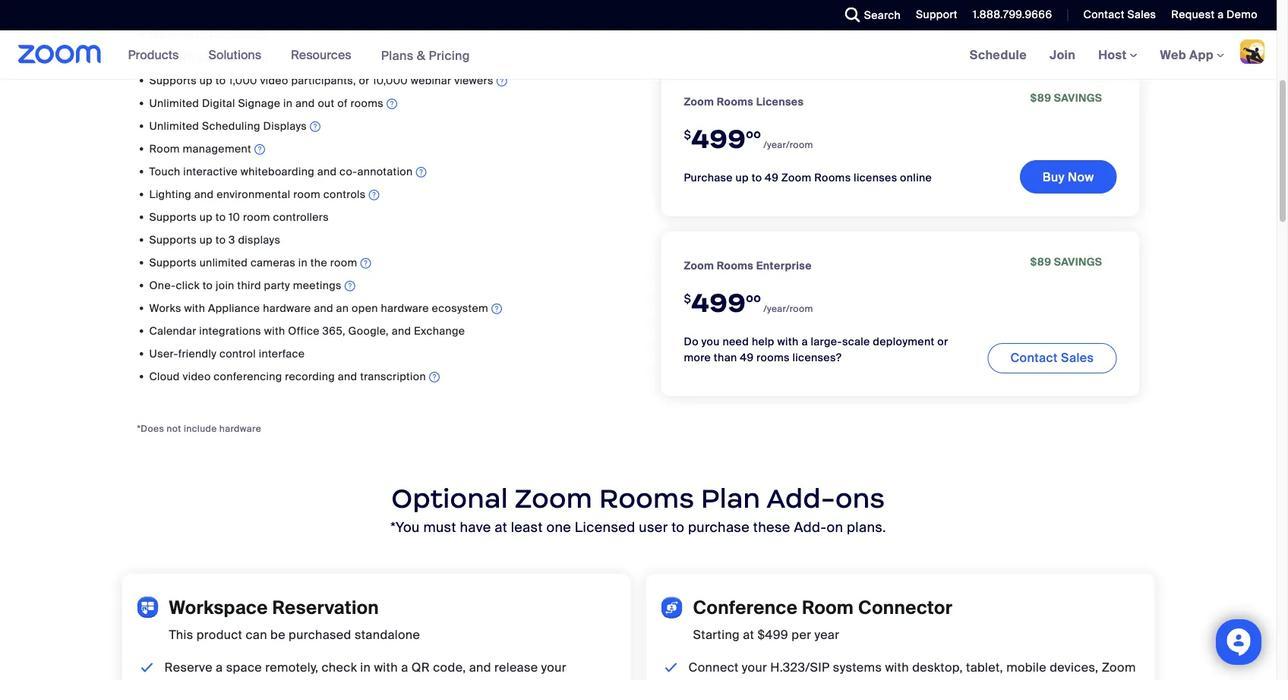 Task type: describe. For each thing, give the bounding box(es) containing it.
scale
[[843, 335, 870, 349]]

licenses?
[[793, 351, 842, 365]]

0 vertical spatial contact sales
[[1084, 8, 1157, 22]]

trial
[[1069, 5, 1094, 21]]

learn more about unlimited scheduling displays image
[[310, 119, 321, 134]]

unlimited for unlimited scheduling displays
[[149, 119, 199, 133]]

webinar
[[411, 73, 452, 87]]

space
[[226, 660, 262, 676]]

supports for supports unlimited cameras in the room
[[149, 256, 197, 270]]

and inside touch interactive whiteboarding and co-annotation application
[[317, 164, 337, 178]]

or inside application
[[359, 73, 370, 87]]

with inside do you need help with a large-scale deployment or more than 49 rooms licenses?
[[778, 335, 799, 349]]

zoom rooms licenses
[[684, 94, 804, 109]]

up for 3
[[200, 233, 213, 247]]

cloud video conferencing recording and transcription application
[[149, 369, 616, 387]]

not
[[167, 423, 181, 434]]

rooms left licenses
[[717, 94, 754, 109]]

pricing
[[429, 47, 470, 63]]

this
[[169, 628, 193, 644]]

unlimited scheduling displays application
[[149, 118, 616, 136]]

friendly
[[178, 347, 217, 361]]

1,000
[[229, 73, 257, 87]]

connector
[[859, 596, 953, 620]]

unlimited scheduling displays
[[149, 119, 307, 133]]

ecosystem
[[432, 301, 489, 315]]

these
[[754, 519, 791, 536]]

2 horizontal spatial hardware
[[381, 301, 429, 315]]

works with appliance hardware and an open hardware ecosystem application
[[149, 301, 616, 319]]

supports up to 3 displays
[[149, 233, 281, 247]]

touch interactive whiteboarding and co-annotation
[[149, 164, 413, 178]]

controls
[[323, 187, 366, 201]]

00 for licenses
[[746, 128, 761, 140]]

products button
[[128, 30, 186, 79]]

$89 for do you need help with a large-scale deployment or more than 49 rooms licenses?
[[1031, 255, 1052, 269]]

web
[[1161, 47, 1187, 63]]

start a free 30-day zoom rooms trial today
[[684, 7, 910, 21]]

cameras
[[251, 256, 296, 270]]

one-click to join third party meetings
[[149, 278, 342, 292]]

user-friendly control interface
[[149, 347, 305, 361]]

lighting and environmental room controls application
[[149, 187, 616, 205]]

$89 for purchase up to 49 zoom rooms licenses online
[[1031, 91, 1052, 105]]

a left qr
[[401, 660, 408, 676]]

720p hd video & audio
[[149, 50, 268, 64]]

code,
[[433, 660, 466, 676]]

remotely,
[[265, 660, 319, 676]]

desktop,
[[913, 660, 963, 676]]

cloud video conferencing recording and transcription
[[149, 370, 426, 384]]

click
[[176, 278, 200, 292]]

savings for do you need help with a large-scale deployment or more than 49 rooms licenses?
[[1054, 255, 1103, 269]]

& inside product information navigation
[[417, 47, 426, 63]]

$89 savings for do you need help with a large-scale deployment or more than 49 rooms licenses?
[[1031, 255, 1103, 269]]

works with appliance hardware and an open hardware ecosystem
[[149, 301, 489, 315]]

environmental
[[217, 187, 291, 201]]

demo
[[1227, 8, 1258, 22]]

a for request a demo
[[1218, 8, 1224, 22]]

and inside works with appliance hardware and an open hardware ecosystem application
[[314, 301, 333, 315]]

up for 1,000
[[200, 73, 213, 87]]

year
[[815, 628, 840, 644]]

your inside connect your h.323/sip systems with desktop, tablet, mobile devices, zoom rooms and other h.323/sip endpoints
[[742, 660, 767, 676]]

free
[[722, 7, 742, 21]]

google,
[[348, 324, 389, 338]]

1.888.799.9666 button up schedule 'link'
[[973, 8, 1053, 22]]

conference
[[693, 596, 798, 620]]

cloud
[[149, 370, 180, 384]]

savings for purchase up to 49 zoom rooms licenses online
[[1054, 91, 1103, 105]]

transcription
[[360, 370, 426, 384]]

user-
[[149, 347, 178, 361]]

49 inside do you need help with a large-scale deployment or more than 49 rooms licenses?
[[740, 351, 754, 365]]

in for the
[[298, 256, 308, 270]]

supports for supports up to 1,000 video participants, or 10,000 webinar viewers
[[149, 73, 197, 87]]

ok image
[[662, 659, 681, 677]]

zoom rooms enterprise element
[[684, 258, 812, 274]]

buy now link
[[1020, 160, 1117, 194]]

unlimited digital signage in and out of rooms application
[[149, 96, 616, 113]]

/year/room for with
[[764, 303, 813, 315]]

$499 per year per room element for large-
[[684, 277, 988, 326]]

2 horizontal spatial room
[[330, 256, 357, 270]]

1 vertical spatial contact sales
[[1011, 350, 1094, 366]]

learn more about one-click to join third party meetings image
[[345, 279, 355, 294]]

licenses
[[757, 94, 804, 109]]

app
[[1190, 47, 1214, 63]]

$499 per year per room element for licenses
[[684, 113, 1020, 162]]

solutions button
[[208, 30, 268, 79]]

up for 10
[[200, 210, 213, 224]]

0 vertical spatial 49
[[765, 171, 779, 185]]

meetings navigation
[[959, 30, 1277, 80]]

0 vertical spatial video
[[198, 50, 226, 64]]

30-
[[745, 7, 764, 21]]

include
[[184, 423, 217, 434]]

room inside conference room connector starting at $499 per year
[[802, 596, 854, 620]]

optional
[[392, 482, 508, 515]]

your inside reserve a space remotely, check in with a qr code, and release your workspace when done
[[541, 660, 567, 676]]

0 vertical spatial add-
[[767, 482, 836, 515]]

with inside connect your h.323/sip systems with desktop, tablet, mobile devices, zoom rooms and other h.323/sip endpoints
[[885, 660, 909, 676]]

0 vertical spatial h.323/sip
[[771, 660, 830, 676]]

to for 49
[[752, 171, 762, 185]]

499 for up
[[692, 122, 746, 155]]

to inside optional zoom rooms plan add-ons *you must have at least one licensed user to purchase these add-on plans.
[[672, 519, 685, 536]]

user
[[639, 519, 668, 536]]

learn more about works with appliance hardware and an open hardware ecosystem image
[[492, 302, 502, 317]]

one
[[547, 519, 571, 536]]

multishare
[[197, 28, 252, 42]]

1 vertical spatial video
[[260, 73, 288, 87]]

rooms inside connect your h.323/sip systems with desktop, tablet, mobile devices, zoom rooms and other h.323/sip endpoints
[[689, 678, 730, 681]]

banner containing products
[[0, 30, 1277, 80]]

join link
[[1039, 30, 1087, 79]]

exchange
[[414, 324, 465, 338]]

buy now
[[1043, 169, 1094, 185]]

buy
[[1043, 169, 1065, 185]]

purchase
[[684, 171, 733, 185]]

solutions
[[208, 47, 261, 63]]

$ 499 00 /year/room for licenses
[[684, 122, 813, 155]]

plans.
[[847, 519, 886, 536]]

conferencing
[[214, 370, 282, 384]]

to for 1,000
[[216, 73, 226, 87]]

does
[[141, 423, 164, 434]]

more
[[684, 351, 711, 365]]

0 horizontal spatial room
[[243, 210, 270, 224]]

schedule link
[[959, 30, 1039, 79]]

release
[[495, 660, 538, 676]]

web app
[[1161, 47, 1214, 63]]

lighting
[[149, 187, 191, 201]]

support link right today
[[916, 8, 958, 22]]

purchase
[[688, 519, 750, 536]]

least
[[511, 519, 543, 536]]

supports up to 10 room controllers
[[149, 210, 329, 224]]

1 horizontal spatial contact
[[1084, 8, 1125, 22]]

workspace reservation this product can be purchased standalone
[[169, 596, 420, 644]]

zoom inside connect your h.323/sip systems with desktop, tablet, mobile devices, zoom rooms and other h.323/sip endpoints
[[1102, 660, 1136, 676]]

do
[[684, 335, 699, 349]]

and down works with appliance hardware and an open hardware ecosystem application at the left top of page
[[392, 324, 411, 338]]

digital
[[202, 96, 235, 110]]

displays
[[238, 233, 281, 247]]

the
[[311, 256, 327, 270]]

supports up to 1,000 video participants, or 10,000 webinar viewers
[[149, 73, 494, 87]]

join
[[1050, 47, 1076, 63]]

done
[[266, 678, 295, 681]]

integrations
[[199, 324, 261, 338]]

learn more about touch interactive whiteboarding and co-annotation image
[[416, 165, 427, 180]]

day
[[764, 7, 783, 21]]

one-
[[149, 278, 176, 292]]

party
[[264, 278, 290, 292]]

a inside do you need help with a large-scale deployment or more than 49 rooms licenses?
[[802, 335, 808, 349]]



Task type: vqa. For each thing, say whether or not it's contained in the screenshot.
the All within All templates button
no



Task type: locate. For each thing, give the bounding box(es) containing it.
2 00 from the top
[[746, 292, 761, 305]]

zoom rooms enterprise
[[684, 259, 812, 273]]

1 /year/room from the top
[[764, 139, 813, 151]]

room management
[[149, 142, 251, 156]]

unlimited inside application
[[149, 96, 199, 110]]

1 unlimited from the top
[[149, 96, 199, 110]]

*
[[137, 423, 141, 434]]

1 vertical spatial or
[[938, 335, 949, 349]]

a left demo
[[1218, 8, 1224, 22]]

to left 10
[[216, 210, 226, 224]]

ok image
[[138, 659, 156, 677]]

at inside optional zoom rooms plan add-ons *you must have at least one licensed user to purchase these add-on plans.
[[495, 519, 508, 536]]

1 vertical spatial sales
[[1061, 350, 1094, 366]]

free
[[1039, 5, 1066, 21]]

supports unlimited cameras in the room
[[149, 256, 357, 270]]

and right recording
[[338, 370, 357, 384]]

in right check
[[360, 660, 371, 676]]

to right purchase
[[752, 171, 762, 185]]

control
[[219, 347, 256, 361]]

2 499 from the top
[[692, 286, 746, 319]]

0 vertical spatial or
[[359, 73, 370, 87]]

0 horizontal spatial &
[[229, 50, 237, 64]]

learn more about unlimited digital signage in and out of rooms image
[[387, 96, 397, 112]]

lighting and environmental room controls
[[149, 187, 366, 201]]

at right have
[[495, 519, 508, 536]]

on
[[827, 519, 844, 536]]

1 horizontal spatial hardware
[[263, 301, 311, 315]]

supports for supports up to 10 room controllers
[[149, 210, 197, 224]]

audio
[[240, 50, 268, 64]]

supports
[[149, 73, 197, 87], [149, 210, 197, 224], [149, 233, 197, 247], [149, 256, 197, 270]]

1 savings from the top
[[1054, 91, 1103, 105]]

scheduling
[[202, 119, 260, 133]]

1 $89 from the top
[[1031, 91, 1052, 105]]

10,000
[[373, 73, 408, 87]]

$ 499 00 /year/room down zoom rooms licenses element on the right top of the page
[[684, 122, 813, 155]]

zoom rooms licenses element
[[684, 94, 804, 110]]

and left an
[[314, 301, 333, 315]]

$ up purchase
[[684, 127, 692, 142]]

meetings
[[293, 278, 342, 292]]

0 horizontal spatial sales
[[1061, 350, 1094, 366]]

and
[[296, 96, 315, 110], [317, 164, 337, 178], [194, 187, 214, 201], [314, 301, 333, 315], [392, 324, 411, 338], [338, 370, 357, 384], [469, 660, 491, 676], [733, 678, 756, 681]]

0 vertical spatial room
[[149, 142, 180, 156]]

0 horizontal spatial 49
[[740, 351, 754, 365]]

purchased
[[289, 628, 352, 644]]

1 499 from the top
[[692, 122, 746, 155]]

1 vertical spatial $89
[[1031, 255, 1052, 269]]

deployment
[[873, 335, 935, 349]]

schedule
[[970, 47, 1027, 63]]

and left the co-
[[317, 164, 337, 178]]

rooms
[[818, 7, 855, 21], [717, 94, 754, 109], [815, 171, 851, 185], [717, 259, 754, 273], [599, 482, 695, 515], [689, 678, 730, 681]]

0 vertical spatial unlimited
[[149, 96, 199, 110]]

product information navigation
[[117, 30, 482, 80]]

2 /year/room from the top
[[764, 303, 813, 315]]

banner
[[0, 30, 1277, 80]]

0 horizontal spatial your
[[541, 660, 567, 676]]

or left 10,000
[[359, 73, 370, 87]]

to left 3
[[216, 233, 226, 247]]

2 your from the left
[[742, 660, 767, 676]]

1 $ 499 00 /year/room from the top
[[684, 122, 813, 155]]

a up licenses? at the right bottom of the page
[[802, 335, 808, 349]]

your right release
[[541, 660, 567, 676]]

$499 per year per room element up 'licenses'
[[684, 113, 1020, 162]]

conference room connector starting at $499 per year
[[693, 596, 953, 644]]

1 vertical spatial in
[[298, 256, 308, 270]]

*you
[[391, 519, 420, 536]]

a for reserve a space remotely, check in with a qr code, and release your workspace when done
[[216, 660, 223, 676]]

1 $ from the top
[[684, 127, 692, 142]]

1 horizontal spatial in
[[298, 256, 308, 270]]

controllers
[[273, 210, 329, 224]]

touch interactive whiteboarding and co-annotation application
[[149, 164, 616, 182]]

connect
[[689, 660, 739, 676]]

to inside "one-click to join third party meetings" application
[[203, 278, 213, 292]]

management
[[183, 142, 251, 156]]

1 horizontal spatial your
[[742, 660, 767, 676]]

interactive
[[183, 164, 238, 178]]

learn more about room management image
[[254, 142, 265, 157]]

and down interactive
[[194, 187, 214, 201]]

49 right purchase
[[765, 171, 779, 185]]

standalone
[[355, 628, 420, 644]]

add- right these
[[794, 519, 827, 536]]

purchase up to 49 zoom rooms licenses online
[[684, 171, 932, 185]]

* does not include hardware
[[137, 423, 261, 434]]

0 horizontal spatial or
[[359, 73, 370, 87]]

devices,
[[1050, 660, 1099, 676]]

up left 3
[[200, 233, 213, 247]]

unlimited for unlimited digital signage in and out of rooms
[[149, 96, 199, 110]]

499 up purchase
[[692, 122, 746, 155]]

host
[[1099, 47, 1130, 63]]

rooms left 'licenses'
[[815, 171, 851, 185]]

3 supports from the top
[[149, 233, 197, 247]]

at inside conference room connector starting at $499 per year
[[743, 628, 755, 644]]

& right plans
[[417, 47, 426, 63]]

rooms up "user"
[[599, 482, 695, 515]]

0 horizontal spatial hardware
[[219, 423, 261, 434]]

with down click
[[184, 301, 205, 315]]

up for 49
[[736, 171, 749, 185]]

49 down need
[[740, 351, 754, 365]]

$89
[[1031, 91, 1052, 105], [1031, 255, 1052, 269]]

rooms left enterprise
[[717, 259, 754, 273]]

resources button
[[291, 30, 358, 79]]

video right hd
[[198, 50, 226, 64]]

1 vertical spatial $89 savings
[[1031, 255, 1103, 269]]

h.323/sip up other
[[771, 660, 830, 676]]

0 vertical spatial savings
[[1054, 91, 1103, 105]]

rooms
[[351, 96, 384, 110], [757, 351, 790, 365]]

1 vertical spatial 00
[[746, 292, 761, 305]]

0 vertical spatial 00
[[746, 128, 761, 140]]

to inside supports up to 1,000 video participants, or 10,000 webinar viewers application
[[216, 73, 226, 87]]

supports unlimited cameras in the room application
[[149, 255, 616, 273]]

0 vertical spatial contact
[[1084, 8, 1125, 22]]

1.888.799.9666 button up the schedule
[[962, 0, 1056, 30]]

2 $89 savings from the top
[[1031, 255, 1103, 269]]

/year/room up purchase up to 49 zoom rooms licenses online
[[764, 139, 813, 151]]

room right 10
[[243, 210, 270, 224]]

and inside the lighting and environmental room controls application
[[194, 187, 214, 201]]

room management application
[[149, 141, 616, 159]]

& left audio
[[229, 50, 237, 64]]

1 $499 per year per room element from the top
[[684, 113, 1020, 162]]

in inside supports unlimited cameras in the room application
[[298, 256, 308, 270]]

1 horizontal spatial 49
[[765, 171, 779, 185]]

0 vertical spatial 499
[[692, 122, 746, 155]]

wireless multishare
[[149, 28, 252, 42]]

to for join
[[203, 278, 213, 292]]

0 vertical spatial $89 savings
[[1031, 91, 1103, 105]]

room inside application
[[149, 142, 180, 156]]

00 down zoom rooms licenses element on the right top of the page
[[746, 128, 761, 140]]

0 vertical spatial $89
[[1031, 91, 1052, 105]]

can
[[246, 628, 267, 644]]

1 horizontal spatial room
[[802, 596, 854, 620]]

a left space at the bottom of the page
[[216, 660, 223, 676]]

up
[[200, 73, 213, 87], [736, 171, 749, 185], [200, 210, 213, 224], [200, 233, 213, 247]]

1 horizontal spatial at
[[743, 628, 755, 644]]

1 vertical spatial 49
[[740, 351, 754, 365]]

zoom inside optional zoom rooms plan add-ons *you must have at least one licensed user to purchase these add-on plans.
[[515, 482, 593, 515]]

1 horizontal spatial rooms
[[757, 351, 790, 365]]

/year/room up help
[[764, 303, 813, 315]]

2 supports from the top
[[149, 210, 197, 224]]

1 vertical spatial rooms
[[757, 351, 790, 365]]

2 vertical spatial video
[[183, 370, 211, 384]]

1 vertical spatial /year/room
[[764, 303, 813, 315]]

room left the learn more about supports unlimited cameras in the room icon
[[330, 256, 357, 270]]

with inside reserve a space remotely, check in with a qr code, and release your workspace when done
[[374, 660, 398, 676]]

0 horizontal spatial rooms
[[351, 96, 384, 110]]

and left "out"
[[296, 96, 315, 110]]

and left other
[[733, 678, 756, 681]]

a left free
[[712, 7, 719, 21]]

1 vertical spatial add-
[[794, 519, 827, 536]]

4 supports from the top
[[149, 256, 197, 270]]

2 vertical spatial in
[[360, 660, 371, 676]]

at left $499
[[743, 628, 755, 644]]

contact sales
[[1084, 8, 1157, 22], [1011, 350, 1094, 366]]

0 vertical spatial at
[[495, 519, 508, 536]]

web app button
[[1161, 47, 1225, 63]]

to for 10
[[216, 210, 226, 224]]

2 $ from the top
[[684, 291, 692, 306]]

0 vertical spatial in
[[283, 96, 293, 110]]

up down 720p hd video & audio
[[200, 73, 213, 87]]

2 savings from the top
[[1054, 255, 1103, 269]]

0 vertical spatial $ 499 00 /year/room
[[684, 122, 813, 155]]

$499 per year per room element
[[684, 113, 1020, 162], [684, 277, 988, 326]]

1 vertical spatial room
[[802, 596, 854, 620]]

with up interface
[[264, 324, 285, 338]]

rooms inside application
[[351, 96, 384, 110]]

start
[[684, 7, 710, 21]]

up inside application
[[200, 73, 213, 87]]

rooms down connect
[[689, 678, 730, 681]]

and inside unlimited digital signage in and out of rooms application
[[296, 96, 315, 110]]

unlimited digital signage in and out of rooms
[[149, 96, 384, 110]]

reserve
[[164, 660, 213, 676]]

zoom logo image
[[18, 45, 102, 64]]

2 horizontal spatial in
[[360, 660, 371, 676]]

1 horizontal spatial or
[[938, 335, 949, 349]]

0 vertical spatial sales
[[1128, 8, 1157, 22]]

product
[[197, 628, 243, 644]]

rooms right of
[[351, 96, 384, 110]]

contact
[[1084, 8, 1125, 22], [1011, 350, 1058, 366]]

resources
[[291, 47, 351, 63]]

support link
[[905, 0, 962, 30], [916, 8, 958, 22]]

support link right search
[[905, 0, 962, 30]]

$ 499 00 /year/room down zoom rooms enterprise element
[[684, 286, 813, 319]]

0 vertical spatial $499 per year per room element
[[684, 113, 1020, 162]]

1 vertical spatial h.323/sip
[[793, 678, 853, 681]]

499 up you
[[692, 286, 746, 319]]

wireless
[[149, 28, 194, 42]]

0 vertical spatial rooms
[[351, 96, 384, 110]]

a for start a free 30-day zoom rooms trial today
[[712, 7, 719, 21]]

0 vertical spatial room
[[293, 187, 321, 201]]

in for and
[[283, 96, 293, 110]]

1 vertical spatial $
[[684, 291, 692, 306]]

signage
[[238, 96, 281, 110]]

displays
[[263, 119, 307, 133]]

now
[[1068, 169, 1094, 185]]

hardware down "one-click to join third party meetings" application
[[381, 301, 429, 315]]

1.888.799.9666
[[973, 8, 1053, 22]]

room up touch
[[149, 142, 180, 156]]

10
[[229, 210, 240, 224]]

licensed
[[575, 519, 636, 536]]

rooms left trial
[[818, 7, 855, 21]]

2 $499 per year per room element from the top
[[684, 277, 988, 326]]

2 vertical spatial room
[[330, 256, 357, 270]]

free trial
[[1039, 5, 1094, 21]]

in left the
[[298, 256, 308, 270]]

learn more about lighting and environmental room controls image
[[369, 188, 380, 203]]

to left join
[[203, 278, 213, 292]]

learn more about cloud video conferencing recording and transcription image
[[429, 370, 440, 385]]

hardware right include on the left bottom of page
[[219, 423, 261, 434]]

or right deployment
[[938, 335, 949, 349]]

2 $ 499 00 /year/room from the top
[[684, 286, 813, 319]]

learn more about supports up to 1,000 video participants, or 10,000 webinar viewers image
[[497, 74, 507, 89]]

to left 1,000
[[216, 73, 226, 87]]

your up other
[[742, 660, 767, 676]]

unlimited left digital
[[149, 96, 199, 110]]

learn more about supports unlimited cameras in the room image
[[360, 256, 371, 271]]

1 vertical spatial room
[[243, 210, 270, 224]]

00 down zoom rooms enterprise element
[[746, 292, 761, 305]]

in up displays
[[283, 96, 293, 110]]

1 vertical spatial $499 per year per room element
[[684, 277, 988, 326]]

to for 3
[[216, 233, 226, 247]]

optional zoom rooms plan add-ons *you must have at least one licensed user to purchase these add-on plans.
[[391, 482, 886, 536]]

up up supports up to 3 displays
[[200, 210, 213, 224]]

1 supports from the top
[[149, 73, 197, 87]]

$ up do
[[684, 291, 692, 306]]

need
[[723, 335, 749, 349]]

video up unlimited digital signage in and out of rooms on the left top of the page
[[260, 73, 288, 87]]

supports for supports up to 3 displays
[[149, 233, 197, 247]]

0 horizontal spatial room
[[149, 142, 180, 156]]

rooms inside optional zoom rooms plan add-ons *you must have at least one licensed user to purchase these add-on plans.
[[599, 482, 695, 515]]

in inside reserve a space remotely, check in with a qr code, and release your workspace when done
[[360, 660, 371, 676]]

/year/room for zoom
[[764, 139, 813, 151]]

0 horizontal spatial in
[[283, 96, 293, 110]]

supports up to 1,000 video participants, or 10,000 webinar viewers application
[[149, 73, 616, 91]]

qr
[[412, 660, 430, 676]]

00 for enterprise
[[746, 292, 761, 305]]

room up year on the right bottom of the page
[[802, 596, 854, 620]]

video down 'friendly'
[[183, 370, 211, 384]]

1 vertical spatial unlimited
[[149, 119, 199, 133]]

unlimited up room management
[[149, 119, 199, 133]]

licenses
[[854, 171, 898, 185]]

help
[[752, 335, 775, 349]]

with inside works with appliance hardware and an open hardware ecosystem application
[[184, 301, 205, 315]]

0 vertical spatial $
[[684, 127, 692, 142]]

rooms down help
[[757, 351, 790, 365]]

2 $89 from the top
[[1031, 255, 1052, 269]]

&
[[417, 47, 426, 63], [229, 50, 237, 64]]

and inside reserve a space remotely, check in with a qr code, and release your workspace when done
[[469, 660, 491, 676]]

rooms inside do you need help with a large-scale deployment or more than 49 rooms licenses?
[[757, 351, 790, 365]]

starting
[[693, 628, 740, 644]]

$499 per year per room element up large-
[[684, 277, 988, 326]]

calendar
[[149, 324, 196, 338]]

h.323/sip down systems
[[793, 678, 853, 681]]

unlimited inside application
[[149, 119, 199, 133]]

1 vertical spatial $ 499 00 /year/room
[[684, 286, 813, 319]]

with down standalone
[[374, 660, 398, 676]]

1 vertical spatial savings
[[1054, 255, 1103, 269]]

be
[[270, 628, 286, 644]]

room
[[149, 142, 180, 156], [802, 596, 854, 620]]

and inside connect your h.323/sip systems with desktop, tablet, mobile devices, zoom rooms and other h.323/sip endpoints
[[733, 678, 756, 681]]

1 $89 savings from the top
[[1031, 91, 1103, 105]]

third
[[237, 278, 261, 292]]

with right help
[[778, 335, 799, 349]]

with up endpoints
[[885, 660, 909, 676]]

1 vertical spatial 499
[[692, 286, 746, 319]]

room up the controllers
[[293, 187, 321, 201]]

in inside unlimited digital signage in and out of rooms application
[[283, 96, 293, 110]]

0 horizontal spatial at
[[495, 519, 508, 536]]

h.323/sip
[[771, 660, 830, 676], [793, 678, 853, 681]]

1 your from the left
[[541, 660, 567, 676]]

free trial link
[[1016, 0, 1117, 30]]

1 horizontal spatial sales
[[1128, 8, 1157, 22]]

add- up these
[[767, 482, 836, 515]]

check
[[322, 660, 357, 676]]

hardware down party in the top of the page
[[263, 301, 311, 315]]

1 horizontal spatial room
[[293, 187, 321, 201]]

$ 499 00 /year/room for enterprise
[[684, 286, 813, 319]]

or inside do you need help with a large-scale deployment or more than 49 rooms licenses?
[[938, 335, 949, 349]]

to right "user"
[[672, 519, 685, 536]]

499 for you
[[692, 286, 746, 319]]

up right purchase
[[736, 171, 749, 185]]

0 vertical spatial /year/room
[[764, 139, 813, 151]]

ons
[[836, 482, 885, 515]]

open
[[352, 301, 378, 315]]

at
[[495, 519, 508, 536], [743, 628, 755, 644]]

profile picture image
[[1241, 40, 1265, 64]]

viewers
[[454, 73, 494, 87]]

1 vertical spatial at
[[743, 628, 755, 644]]

365,
[[323, 324, 346, 338]]

1 vertical spatial contact
[[1011, 350, 1058, 366]]

sales
[[1128, 8, 1157, 22], [1061, 350, 1094, 366]]

must
[[423, 519, 456, 536]]

$ for zoom rooms licenses
[[684, 127, 692, 142]]

add-
[[767, 482, 836, 515], [794, 519, 827, 536]]

0 horizontal spatial contact
[[1011, 350, 1058, 366]]

and right code,
[[469, 660, 491, 676]]

co-
[[340, 164, 357, 178]]

2 unlimited from the top
[[149, 119, 199, 133]]

and inside cloud video conferencing recording and transcription application
[[338, 370, 357, 384]]

$89 savings for purchase up to 49 zoom rooms licenses online
[[1031, 91, 1103, 105]]

1 00 from the top
[[746, 128, 761, 140]]

$ for zoom rooms enterprise
[[684, 291, 692, 306]]

one-click to join third party meetings application
[[149, 278, 616, 296]]

an
[[336, 301, 349, 315]]

1 horizontal spatial &
[[417, 47, 426, 63]]



